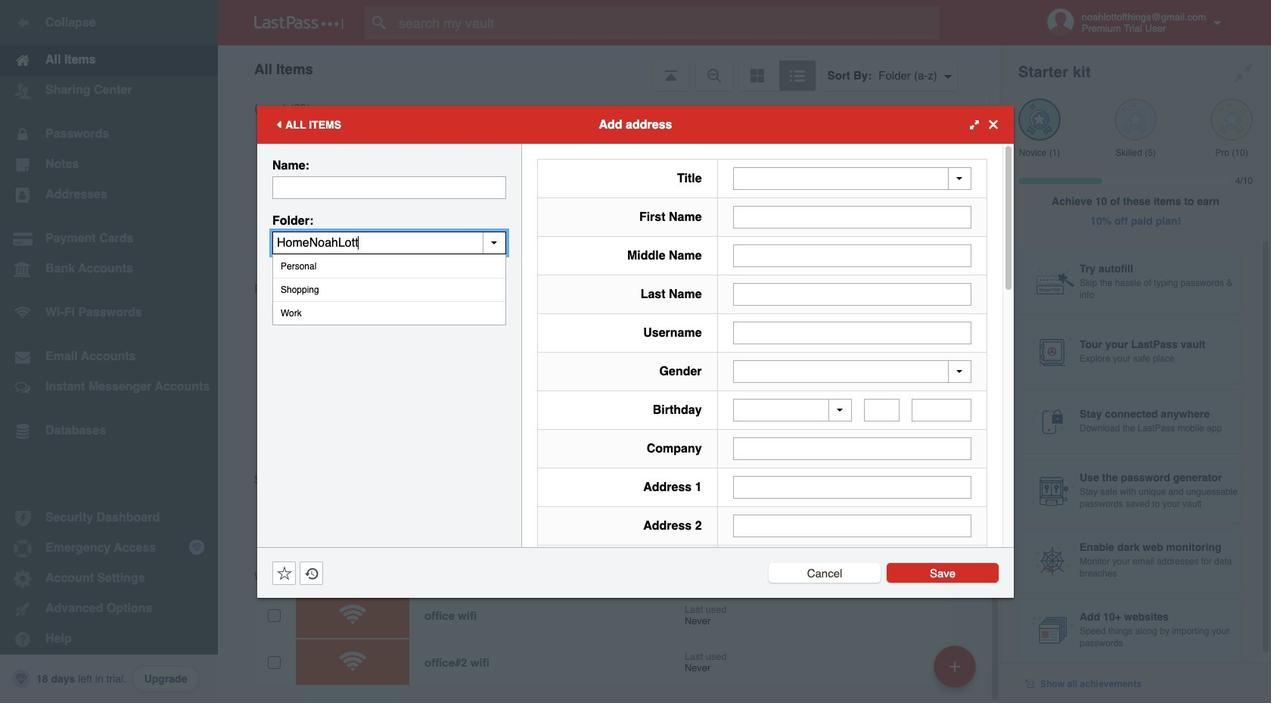 Task type: vqa. For each thing, say whether or not it's contained in the screenshot.
Search search field
yes



Task type: locate. For each thing, give the bounding box(es) containing it.
dialog
[[257, 106, 1014, 703]]

lastpass image
[[254, 16, 344, 30]]

None text field
[[272, 176, 506, 199], [733, 321, 972, 344], [912, 399, 972, 422], [733, 437, 972, 460], [733, 515, 972, 537], [272, 176, 506, 199], [733, 321, 972, 344], [912, 399, 972, 422], [733, 437, 972, 460], [733, 515, 972, 537]]

None text field
[[733, 205, 972, 228], [272, 231, 506, 254], [733, 244, 972, 267], [733, 283, 972, 305], [864, 399, 900, 422], [733, 476, 972, 499], [733, 205, 972, 228], [272, 231, 506, 254], [733, 244, 972, 267], [733, 283, 972, 305], [864, 399, 900, 422], [733, 476, 972, 499]]

vault options navigation
[[218, 45, 1000, 91]]



Task type: describe. For each thing, give the bounding box(es) containing it.
main navigation navigation
[[0, 0, 218, 703]]

new item image
[[950, 661, 960, 672]]

Search search field
[[365, 6, 969, 39]]

search my vault text field
[[365, 6, 969, 39]]

new item navigation
[[929, 641, 985, 703]]



